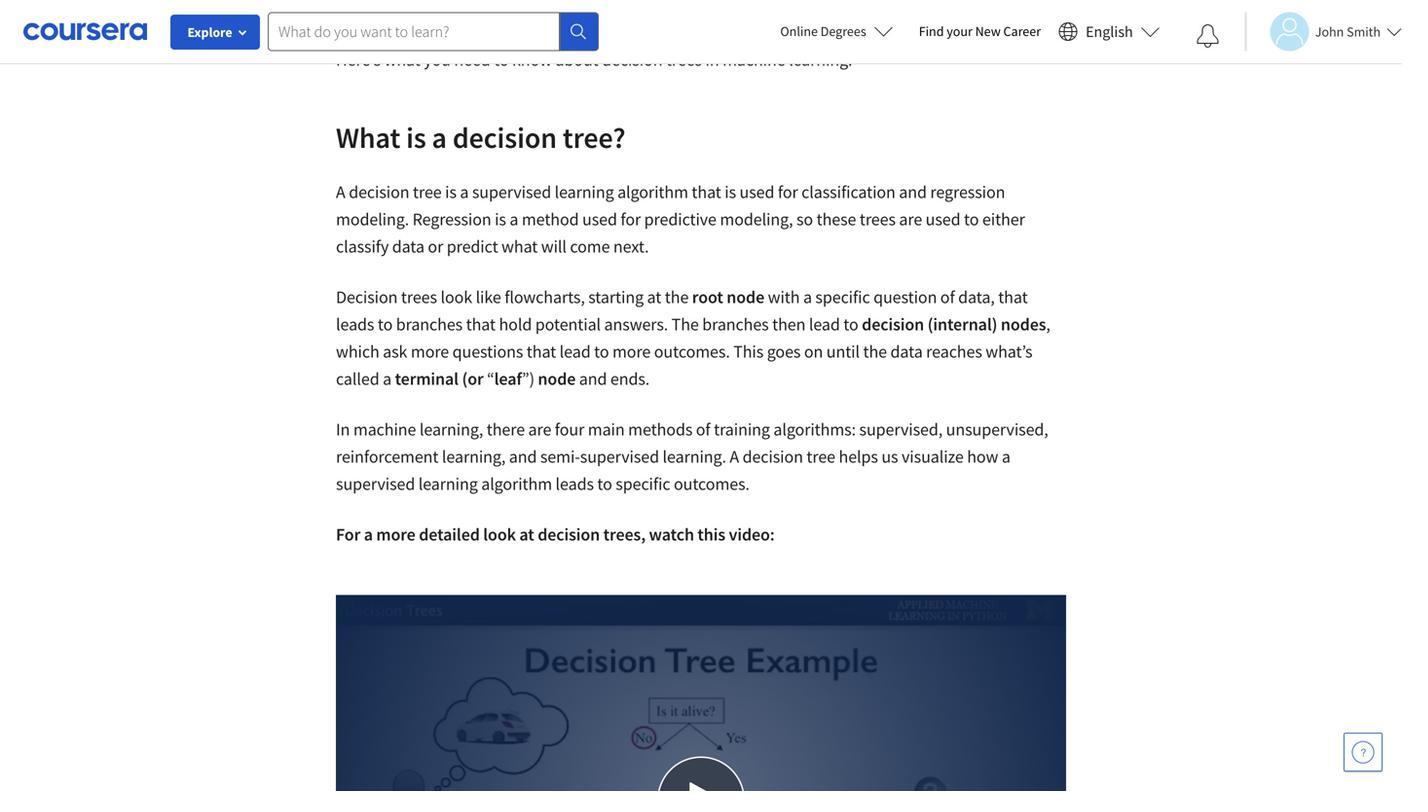 Task type: locate. For each thing, give the bounding box(es) containing it.
tree inside a decision tree is a supervised learning algorithm that is used for classification and regression modeling. regression is a method used for predictive modeling, so these trees are used to either classify data or predict what will come next.
[[413, 181, 442, 203]]

root
[[692, 286, 723, 308]]

0 horizontal spatial learning
[[419, 473, 478, 495]]

1 vertical spatial learning
[[419, 473, 478, 495]]

what left will in the left top of the page
[[502, 236, 538, 258]]

more up "terminal"
[[411, 341, 449, 363]]

0 vertical spatial of
[[941, 286, 955, 308]]

lead inside , which ask more questions that lead to more outcomes. this goes on until the data reaches what's called a
[[560, 341, 591, 363]]

decision right about
[[602, 49, 663, 71]]

a down training
[[730, 446, 739, 468]]

1 vertical spatial leads
[[556, 473, 594, 495]]

english
[[1086, 22, 1133, 41]]

learning up detailed
[[419, 473, 478, 495]]

1 vertical spatial algorithm
[[481, 473, 552, 495]]

0 vertical spatial at
[[647, 286, 662, 308]]

john
[[1315, 23, 1344, 40]]

0 vertical spatial learning,
[[420, 419, 483, 441]]

nodes
[[1001, 314, 1046, 335]]

, which ask more questions that lead to more outcomes. this goes on until the data reaches what's called a
[[336, 314, 1051, 390]]

a inside with a specific question of data, that leads to branches that hold potential answers. the branches then lead to
[[803, 286, 812, 308]]

four
[[555, 419, 585, 441]]

1 horizontal spatial for
[[778, 181, 798, 203]]

what
[[384, 49, 420, 71], [502, 236, 538, 258]]

0 vertical spatial outcomes.
[[654, 341, 730, 363]]

leads
[[336, 314, 374, 335], [556, 473, 594, 495]]

1 horizontal spatial node
[[727, 286, 765, 308]]

regression
[[413, 208, 491, 230]]

decision down 'question' on the top of the page
[[862, 314, 924, 335]]

0 vertical spatial specific
[[816, 286, 870, 308]]

training
[[714, 419, 770, 441]]

node right root
[[727, 286, 765, 308]]

data
[[392, 236, 425, 258], [891, 341, 923, 363]]

1 vertical spatial trees
[[860, 208, 896, 230]]

are
[[899, 208, 922, 230], [528, 419, 552, 441]]

1 horizontal spatial lead
[[809, 314, 840, 335]]

a inside , which ask more questions that lead to more outcomes. this goes on until the data reaches what's called a
[[383, 368, 392, 390]]

1 vertical spatial what
[[502, 236, 538, 258]]

supervised down the main
[[580, 446, 659, 468]]

at right detailed
[[519, 524, 534, 546]]

are inside in machine learning, there are four main methods of training algorithms: supervised, unsupervised, reinforcement learning, and semi-supervised learning. a decision tree helps us visualize how a supervised learning algorithm leads to specific outcomes.
[[528, 419, 552, 441]]

is up predict
[[495, 208, 506, 230]]

at up answers.
[[647, 286, 662, 308]]

2 vertical spatial supervised
[[336, 473, 415, 495]]

to
[[494, 49, 509, 71], [964, 208, 979, 230], [378, 314, 393, 335], [844, 314, 859, 335], [594, 341, 609, 363], [597, 473, 612, 495]]

1 horizontal spatial specific
[[816, 286, 870, 308]]

1 vertical spatial outcomes.
[[674, 473, 750, 495]]

are right these
[[899, 208, 922, 230]]

learning up method
[[555, 181, 614, 203]]

a
[[432, 119, 447, 156], [460, 181, 469, 203], [510, 208, 518, 230], [803, 286, 812, 308], [383, 368, 392, 390], [1002, 446, 1011, 468], [364, 524, 373, 546]]

a right how
[[1002, 446, 1011, 468]]

machine inside in machine learning, there are four main methods of training algorithms: supervised, unsupervised, reinforcement learning, and semi-supervised learning. a decision tree helps us visualize how a supervised learning algorithm leads to specific outcomes.
[[353, 419, 416, 441]]

a up modeling.
[[336, 181, 345, 203]]

1 vertical spatial data
[[891, 341, 923, 363]]

0 vertical spatial trees
[[666, 49, 702, 71]]

0 horizontal spatial lead
[[560, 341, 591, 363]]

the up the the
[[665, 286, 689, 308]]

algorithm
[[618, 181, 688, 203], [481, 473, 552, 495]]

2 horizontal spatial used
[[926, 208, 961, 230]]

outcomes.
[[654, 341, 730, 363], [674, 473, 750, 495]]

how
[[967, 446, 999, 468]]

decision left trees, on the bottom of the page
[[538, 524, 600, 546]]

to down potential
[[594, 341, 609, 363]]

0 horizontal spatial branches
[[396, 314, 463, 335]]

1 horizontal spatial of
[[941, 286, 955, 308]]

and
[[899, 181, 927, 203], [579, 368, 607, 390], [509, 446, 537, 468]]

used down regression
[[926, 208, 961, 230]]

to inside in machine learning, there are four main methods of training algorithms: supervised, unsupervised, reinforcement learning, and semi-supervised learning. a decision tree helps us visualize how a supervised learning algorithm leads to specific outcomes.
[[597, 473, 612, 495]]

here's
[[336, 49, 381, 71]]

a left method
[[510, 208, 518, 230]]

1 horizontal spatial algorithm
[[618, 181, 688, 203]]

0 vertical spatial supervised
[[472, 181, 551, 203]]

data left "reaches"
[[891, 341, 923, 363]]

leads down semi-
[[556, 473, 594, 495]]

0 vertical spatial node
[[727, 286, 765, 308]]

used up modeling,
[[740, 181, 775, 203]]

either
[[983, 208, 1025, 230]]

1 horizontal spatial tree
[[807, 446, 836, 468]]

learning inside a decision tree is a supervised learning algorithm that is used for classification and regression modeling. regression is a method used for predictive modeling, so these trees are used to either classify data or predict what will come next.
[[555, 181, 614, 203]]

0 vertical spatial learning.
[[789, 49, 853, 71]]

to down regression
[[964, 208, 979, 230]]

what left you on the left of page
[[384, 49, 420, 71]]

video:
[[729, 524, 775, 546]]

with a specific question of data, that leads to branches that hold potential answers. the branches then lead to
[[336, 286, 1028, 335]]

learning, left there
[[420, 419, 483, 441]]

1 horizontal spatial what
[[502, 236, 538, 258]]

for
[[336, 524, 361, 546]]

tree up regression
[[413, 181, 442, 203]]

0 vertical spatial algorithm
[[618, 181, 688, 203]]

that up nodes
[[998, 286, 1028, 308]]

0 vertical spatial tree
[[413, 181, 442, 203]]

supervised up method
[[472, 181, 551, 203]]

that up questions
[[466, 314, 496, 335]]

a right what
[[432, 119, 447, 156]]

branches
[[396, 314, 463, 335], [702, 314, 769, 335]]

a decision tree is a supervised learning algorithm that is used for classification and regression modeling. regression is a method used for predictive modeling, so these trees are used to either classify data or predict what will come next.
[[336, 181, 1025, 258]]

a down 'ask'
[[383, 368, 392, 390]]

about
[[556, 49, 599, 71]]

the
[[672, 314, 699, 335]]

tree
[[413, 181, 442, 203], [807, 446, 836, 468]]

that inside , which ask more questions that lead to more outcomes. this goes on until the data reaches what's called a
[[527, 341, 556, 363]]

method
[[522, 208, 579, 230]]

1 horizontal spatial and
[[579, 368, 607, 390]]

will
[[541, 236, 567, 258]]

1 vertical spatial lead
[[560, 341, 591, 363]]

show notifications image
[[1197, 24, 1220, 48]]

learning, down there
[[442, 446, 506, 468]]

0 horizontal spatial learning.
[[663, 446, 726, 468]]

branches up 'ask'
[[396, 314, 463, 335]]

trees inside a decision tree is a supervised learning algorithm that is used for classification and regression modeling. regression is a method used for predictive modeling, so these trees are used to either classify data or predict what will come next.
[[860, 208, 896, 230]]

and left regression
[[899, 181, 927, 203]]

1 horizontal spatial machine
[[723, 49, 785, 71]]

used up 'come'
[[582, 208, 617, 230]]

lead up on
[[809, 314, 840, 335]]

0 vertical spatial lead
[[809, 314, 840, 335]]

1 vertical spatial the
[[863, 341, 887, 363]]

0 horizontal spatial node
[[538, 368, 576, 390]]

0 vertical spatial and
[[899, 181, 927, 203]]

explore button
[[170, 15, 260, 50]]

0 vertical spatial data
[[392, 236, 425, 258]]

the
[[665, 286, 689, 308], [863, 341, 887, 363]]

trees left "in"
[[666, 49, 702, 71]]

trees down 'classification'
[[860, 208, 896, 230]]

0 vertical spatial leads
[[336, 314, 374, 335]]

look left like
[[441, 286, 472, 308]]

0 horizontal spatial data
[[392, 236, 425, 258]]

main
[[588, 419, 625, 441]]

1 horizontal spatial leads
[[556, 473, 594, 495]]

in machine learning, there are four main methods of training algorithms: supervised, unsupervised, reinforcement learning, and semi-supervised learning. a decision tree helps us visualize how a supervised learning algorithm leads to specific outcomes.
[[336, 419, 1049, 495]]

0 vertical spatial a
[[336, 181, 345, 203]]

1 horizontal spatial branches
[[702, 314, 769, 335]]

know
[[512, 49, 552, 71]]

specific up until
[[816, 286, 870, 308]]

2 branches from the left
[[702, 314, 769, 335]]

what is a decision tree?
[[336, 119, 632, 156]]

1 horizontal spatial are
[[899, 208, 922, 230]]

in
[[336, 419, 350, 441]]

0 horizontal spatial and
[[509, 446, 537, 468]]

for a more detailed look at decision trees, watch this video:
[[336, 524, 775, 546]]

1 vertical spatial a
[[730, 446, 739, 468]]

2 horizontal spatial trees
[[860, 208, 896, 230]]

at
[[647, 286, 662, 308], [519, 524, 534, 546]]

the right until
[[863, 341, 887, 363]]

and left ends.
[[579, 368, 607, 390]]

node right ")
[[538, 368, 576, 390]]

0 horizontal spatial the
[[665, 286, 689, 308]]

1 vertical spatial machine
[[353, 419, 416, 441]]

that
[[692, 181, 721, 203], [998, 286, 1028, 308], [466, 314, 496, 335], [527, 341, 556, 363]]

1 horizontal spatial look
[[483, 524, 516, 546]]

for up next.
[[621, 208, 641, 230]]

node
[[727, 286, 765, 308], [538, 368, 576, 390]]

trees
[[666, 49, 702, 71], [860, 208, 896, 230], [401, 286, 437, 308]]

specific inside with a specific question of data, that leads to branches that hold potential answers. the branches then lead to
[[816, 286, 870, 308]]

None search field
[[268, 12, 599, 51]]

starting
[[588, 286, 644, 308]]

specific inside in machine learning, there are four main methods of training algorithms: supervised, unsupervised, reinforcement learning, and semi-supervised learning. a decision tree helps us visualize how a supervised learning algorithm leads to specific outcomes.
[[616, 473, 670, 495]]

and down there
[[509, 446, 537, 468]]

algorithm down semi-
[[481, 473, 552, 495]]

0 horizontal spatial look
[[441, 286, 472, 308]]

2 vertical spatial trees
[[401, 286, 437, 308]]

is up modeling,
[[725, 181, 736, 203]]

leads up 'which'
[[336, 314, 374, 335]]

0 vertical spatial look
[[441, 286, 472, 308]]

to right the need
[[494, 49, 509, 71]]

a right "with"
[[803, 286, 812, 308]]

2 horizontal spatial supervised
[[580, 446, 659, 468]]

1 vertical spatial and
[[579, 368, 607, 390]]

"
[[487, 368, 494, 390]]

1 horizontal spatial learning
[[555, 181, 614, 203]]

video placeholder image
[[336, 596, 1066, 792]]

2 horizontal spatial and
[[899, 181, 927, 203]]

learning. down online degrees
[[789, 49, 853, 71]]

are left the four
[[528, 419, 552, 441]]

machine
[[723, 49, 785, 71], [353, 419, 416, 441]]

machine up 'reinforcement'
[[353, 419, 416, 441]]

1 horizontal spatial a
[[730, 446, 739, 468]]

branches up this
[[702, 314, 769, 335]]

of left training
[[696, 419, 711, 441]]

tree inside in machine learning, there are four main methods of training algorithms: supervised, unsupervised, reinforcement learning, and semi-supervised learning. a decision tree helps us visualize how a supervised learning algorithm leads to specific outcomes.
[[807, 446, 836, 468]]

decision up modeling.
[[349, 181, 410, 203]]

learning
[[555, 181, 614, 203], [419, 473, 478, 495]]

to up trees, on the bottom of the page
[[597, 473, 612, 495]]

and inside in machine learning, there are four main methods of training algorithms: supervised, unsupervised, reinforcement learning, and semi-supervised learning. a decision tree helps us visualize how a supervised learning algorithm leads to specific outcomes.
[[509, 446, 537, 468]]

1 horizontal spatial supervised
[[472, 181, 551, 203]]

0 vertical spatial learning
[[555, 181, 614, 203]]

0 horizontal spatial trees
[[401, 286, 437, 308]]

for up so
[[778, 181, 798, 203]]

smith
[[1347, 23, 1381, 40]]

1 vertical spatial tree
[[807, 446, 836, 468]]

decision inside in machine learning, there are four main methods of training algorithms: supervised, unsupervised, reinforcement learning, and semi-supervised learning. a decision tree helps us visualize how a supervised learning algorithm leads to specific outcomes.
[[743, 446, 803, 468]]

1 branches from the left
[[396, 314, 463, 335]]

1 horizontal spatial the
[[863, 341, 887, 363]]

2 vertical spatial and
[[509, 446, 537, 468]]

look right detailed
[[483, 524, 516, 546]]

used
[[740, 181, 775, 203], [582, 208, 617, 230], [926, 208, 961, 230]]

0 horizontal spatial tree
[[413, 181, 442, 203]]

0 vertical spatial machine
[[723, 49, 785, 71]]

0 horizontal spatial a
[[336, 181, 345, 203]]

need
[[454, 49, 490, 71]]

(internal)
[[928, 314, 998, 335]]

more
[[411, 341, 449, 363], [613, 341, 651, 363], [376, 524, 416, 546]]

1 vertical spatial of
[[696, 419, 711, 441]]

1 vertical spatial are
[[528, 419, 552, 441]]

learning. inside in machine learning, there are four main methods of training algorithms: supervised, unsupervised, reinforcement learning, and semi-supervised learning. a decision tree helps us visualize how a supervised learning algorithm leads to specific outcomes.
[[663, 446, 726, 468]]

0 horizontal spatial at
[[519, 524, 534, 546]]

supervised,
[[859, 419, 943, 441]]

that up predictive
[[692, 181, 721, 203]]

0 horizontal spatial algorithm
[[481, 473, 552, 495]]

lead down potential
[[560, 341, 591, 363]]

1 vertical spatial learning.
[[663, 446, 726, 468]]

1 vertical spatial specific
[[616, 473, 670, 495]]

1 horizontal spatial data
[[891, 341, 923, 363]]

What do you want to learn? text field
[[268, 12, 560, 51]]

0 horizontal spatial supervised
[[336, 473, 415, 495]]

predictive
[[644, 208, 717, 230]]

look
[[441, 286, 472, 308], [483, 524, 516, 546]]

decision down training
[[743, 446, 803, 468]]

learning.
[[789, 49, 853, 71], [663, 446, 726, 468]]

methods
[[628, 419, 693, 441]]

english button
[[1051, 0, 1168, 63]]

0 horizontal spatial of
[[696, 419, 711, 441]]

and inside a decision tree is a supervised learning algorithm that is used for classification and regression modeling. regression is a method used for predictive modeling, so these trees are used to either classify data or predict what will come next.
[[899, 181, 927, 203]]

0 vertical spatial what
[[384, 49, 420, 71]]

0 horizontal spatial machine
[[353, 419, 416, 441]]

algorithm up predictive
[[618, 181, 688, 203]]

or
[[428, 236, 443, 258]]

learning. down 'methods'
[[663, 446, 726, 468]]

outcomes. down the the
[[654, 341, 730, 363]]

with
[[768, 286, 800, 308]]

trees right decision
[[401, 286, 437, 308]]

data left or
[[392, 236, 425, 258]]

that up ")
[[527, 341, 556, 363]]

1 vertical spatial learning,
[[442, 446, 506, 468]]

0 horizontal spatial specific
[[616, 473, 670, 495]]

what's
[[986, 341, 1033, 363]]

0 vertical spatial are
[[899, 208, 922, 230]]

so
[[797, 208, 813, 230]]

which
[[336, 341, 379, 363]]

questions
[[452, 341, 523, 363]]

called
[[336, 368, 379, 390]]

to inside , which ask more questions that lead to more outcomes. this goes on until the data reaches what's called a
[[594, 341, 609, 363]]

specific
[[816, 286, 870, 308], [616, 473, 670, 495]]

tree down algorithms:
[[807, 446, 836, 468]]

specific up trees, on the bottom of the page
[[616, 473, 670, 495]]

of inside in machine learning, there are four main methods of training algorithms: supervised, unsupervised, reinforcement learning, and semi-supervised learning. a decision tree helps us visualize how a supervised learning algorithm leads to specific outcomes.
[[696, 419, 711, 441]]

1 vertical spatial for
[[621, 208, 641, 230]]

0 horizontal spatial are
[[528, 419, 552, 441]]

outcomes. up this
[[674, 473, 750, 495]]

unsupervised,
[[946, 419, 1049, 441]]

terminal
[[395, 368, 459, 390]]

detailed
[[419, 524, 480, 546]]

like
[[476, 286, 501, 308]]

is up regression
[[445, 181, 457, 203]]

machine right "in"
[[723, 49, 785, 71]]

of up decision (internal) nodes
[[941, 286, 955, 308]]

supervised down 'reinforcement'
[[336, 473, 415, 495]]

a
[[336, 181, 345, 203], [730, 446, 739, 468]]

0 horizontal spatial leads
[[336, 314, 374, 335]]



Task type: vqa. For each thing, say whether or not it's contained in the screenshot.
the topmost Meta
no



Task type: describe. For each thing, give the bounding box(es) containing it.
leads inside in machine learning, there are four main methods of training algorithms: supervised, unsupervised, reinforcement learning, and semi-supervised learning. a decision tree helps us visualize how a supervised learning algorithm leads to specific outcomes.
[[556, 473, 594, 495]]

find
[[919, 22, 944, 40]]

decision trees look like flowcharts, starting at the root node
[[336, 286, 765, 308]]

visualize
[[902, 446, 964, 468]]

lead inside with a specific question of data, that leads to branches that hold potential answers. the branches then lead to
[[809, 314, 840, 335]]

algorithms:
[[774, 419, 856, 441]]

0 horizontal spatial used
[[582, 208, 617, 230]]

,
[[1046, 314, 1051, 335]]

in
[[706, 49, 719, 71]]

(or
[[462, 368, 484, 390]]

this
[[698, 524, 726, 546]]

find your new career
[[919, 22, 1041, 40]]

until
[[827, 341, 860, 363]]

to inside a decision tree is a supervised learning algorithm that is used for classification and regression modeling. regression is a method used for predictive modeling, so these trees are used to either classify data or predict what will come next.
[[964, 208, 979, 230]]

john smith button
[[1245, 12, 1402, 51]]

predict
[[447, 236, 498, 258]]

answers.
[[604, 314, 668, 335]]

is right what
[[406, 119, 426, 156]]

classification
[[802, 181, 896, 203]]

leaf
[[494, 368, 522, 390]]

these
[[817, 208, 856, 230]]

terminal (or " leaf ") node and ends.
[[395, 368, 650, 390]]

more up ends.
[[613, 341, 651, 363]]

0 vertical spatial the
[[665, 286, 689, 308]]

data inside , which ask more questions that lead to more outcomes. this goes on until the data reaches what's called a
[[891, 341, 923, 363]]

a up regression
[[460, 181, 469, 203]]

data inside a decision tree is a supervised learning algorithm that is used for classification and regression modeling. regression is a method used for predictive modeling, so these trees are used to either classify data or predict what will come next.
[[392, 236, 425, 258]]

question
[[874, 286, 937, 308]]

hold
[[499, 314, 532, 335]]

come
[[570, 236, 610, 258]]

that inside a decision tree is a supervised learning algorithm that is used for classification and regression modeling. regression is a method used for predictive modeling, so these trees are used to either classify data or predict what will come next.
[[692, 181, 721, 203]]

explore
[[187, 23, 232, 41]]

online degrees
[[780, 22, 866, 40]]

1 horizontal spatial used
[[740, 181, 775, 203]]

new
[[975, 22, 1001, 40]]

ends.
[[610, 368, 650, 390]]

you
[[424, 49, 451, 71]]

more right for
[[376, 524, 416, 546]]

tree?
[[563, 119, 626, 156]]

then
[[772, 314, 806, 335]]

0 vertical spatial for
[[778, 181, 798, 203]]

degrees
[[821, 22, 866, 40]]

algorithm inside in machine learning, there are four main methods of training algorithms: supervised, unsupervised, reinforcement learning, and semi-supervised learning. a decision tree helps us visualize how a supervised learning algorithm leads to specific outcomes.
[[481, 473, 552, 495]]

classify
[[336, 236, 389, 258]]

outcomes. inside in machine learning, there are four main methods of training algorithms: supervised, unsupervised, reinforcement learning, and semi-supervised learning. a decision tree helps us visualize how a supervised learning algorithm leads to specific outcomes.
[[674, 473, 750, 495]]

1 vertical spatial supervised
[[580, 446, 659, 468]]

watch
[[649, 524, 694, 546]]

trees,
[[603, 524, 646, 546]]

potential
[[535, 314, 601, 335]]

data,
[[958, 286, 995, 308]]

reaches
[[926, 341, 982, 363]]

the inside , which ask more questions that lead to more outcomes. this goes on until the data reaches what's called a
[[863, 341, 887, 363]]

reinforcement
[[336, 446, 439, 468]]

flowcharts,
[[505, 286, 585, 308]]

here's what you need to know about decision trees in machine learning.
[[336, 49, 853, 71]]

0 horizontal spatial what
[[384, 49, 420, 71]]

")
[[522, 368, 535, 390]]

coursera image
[[23, 16, 147, 47]]

on
[[804, 341, 823, 363]]

1 horizontal spatial learning.
[[789, 49, 853, 71]]

there
[[487, 419, 525, 441]]

1 horizontal spatial at
[[647, 286, 662, 308]]

semi-
[[540, 446, 580, 468]]

a right for
[[364, 524, 373, 546]]

this
[[734, 341, 764, 363]]

ask
[[383, 341, 407, 363]]

are inside a decision tree is a supervised learning algorithm that is used for classification and regression modeling. regression is a method used for predictive modeling, so these trees are used to either classify data or predict what will come next.
[[899, 208, 922, 230]]

of inside with a specific question of data, that leads to branches that hold potential answers. the branches then lead to
[[941, 286, 955, 308]]

online degrees button
[[765, 10, 909, 53]]

find your new career link
[[909, 19, 1051, 44]]

1 vertical spatial node
[[538, 368, 576, 390]]

decision
[[336, 286, 398, 308]]

goes
[[767, 341, 801, 363]]

a inside in machine learning, there are four main methods of training algorithms: supervised, unsupervised, reinforcement learning, and semi-supervised learning. a decision tree helps us visualize how a supervised learning algorithm leads to specific outcomes.
[[1002, 446, 1011, 468]]

next.
[[613, 236, 649, 258]]

online
[[780, 22, 818, 40]]

career
[[1004, 22, 1041, 40]]

0 horizontal spatial for
[[621, 208, 641, 230]]

what
[[336, 119, 400, 156]]

decision down know
[[453, 119, 557, 156]]

your
[[947, 22, 973, 40]]

regression
[[930, 181, 1005, 203]]

learning inside in machine learning, there are four main methods of training algorithms: supervised, unsupervised, reinforcement learning, and semi-supervised learning. a decision tree helps us visualize how a supervised learning algorithm leads to specific outcomes.
[[419, 473, 478, 495]]

1 vertical spatial look
[[483, 524, 516, 546]]

to up until
[[844, 314, 859, 335]]

modeling,
[[720, 208, 793, 230]]

to up 'ask'
[[378, 314, 393, 335]]

decision (internal) nodes
[[862, 314, 1046, 335]]

1 vertical spatial at
[[519, 524, 534, 546]]

supervised inside a decision tree is a supervised learning algorithm that is used for classification and regression modeling. regression is a method used for predictive modeling, so these trees are used to either classify data or predict what will come next.
[[472, 181, 551, 203]]

leads inside with a specific question of data, that leads to branches that hold potential answers. the branches then lead to
[[336, 314, 374, 335]]

outcomes. inside , which ask more questions that lead to more outcomes. this goes on until the data reaches what's called a
[[654, 341, 730, 363]]

1 horizontal spatial trees
[[666, 49, 702, 71]]

john smith
[[1315, 23, 1381, 40]]

algorithm inside a decision tree is a supervised learning algorithm that is used for classification and regression modeling. regression is a method used for predictive modeling, so these trees are used to either classify data or predict what will come next.
[[618, 181, 688, 203]]

a inside in machine learning, there are four main methods of training algorithms: supervised, unsupervised, reinforcement learning, and semi-supervised learning. a decision tree helps us visualize how a supervised learning algorithm leads to specific outcomes.
[[730, 446, 739, 468]]

a inside a decision tree is a supervised learning algorithm that is used for classification and regression modeling. regression is a method used for predictive modeling, so these trees are used to either classify data or predict what will come next.
[[336, 181, 345, 203]]

what inside a decision tree is a supervised learning algorithm that is used for classification and regression modeling. regression is a method used for predictive modeling, so these trees are used to either classify data or predict what will come next.
[[502, 236, 538, 258]]

help center image
[[1352, 741, 1375, 764]]

modeling.
[[336, 208, 409, 230]]

decision inside a decision tree is a supervised learning algorithm that is used for classification and regression modeling. regression is a method used for predictive modeling, so these trees are used to either classify data or predict what will come next.
[[349, 181, 410, 203]]

us
[[882, 446, 898, 468]]

helps
[[839, 446, 878, 468]]



